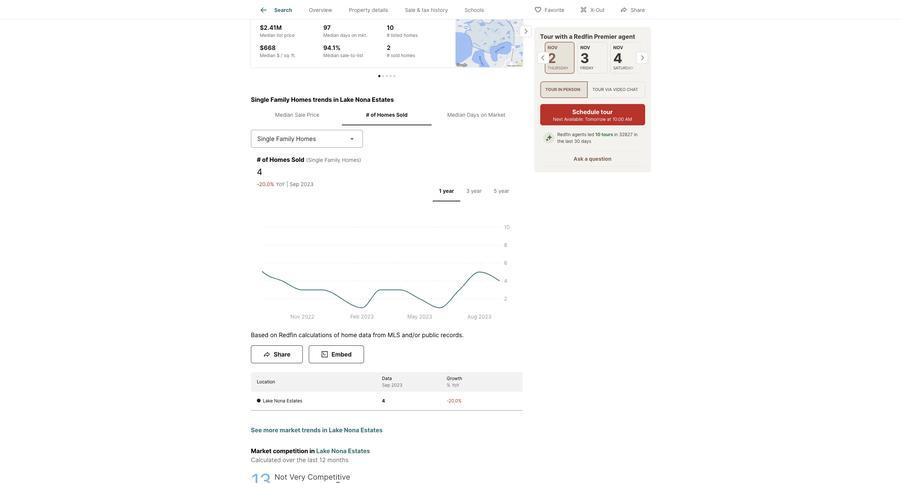 Task type: describe. For each thing, give the bounding box(es) containing it.
months
[[328, 457, 349, 465]]

lake nona estates link inside carousel group
[[260, 4, 317, 13]]

list box containing tour in person
[[541, 82, 646, 98]]

tab list containing median sale price
[[251, 104, 523, 126]]

next image
[[520, 25, 532, 37]]

5 year tab
[[488, 182, 516, 200]]

overview tab
[[301, 1, 341, 19]]

tour in person
[[546, 87, 581, 92]]

0 horizontal spatial sale
[[295, 112, 306, 118]]

family inside # of homes sold (single family homes) 4
[[325, 157, 341, 163]]

0 vertical spatial sale
[[405, 7, 416, 13]]

data sep 2023
[[382, 376, 403, 389]]

nov for 4
[[614, 45, 624, 50]]

market
[[280, 427, 301, 435]]

median days on market tab
[[432, 106, 522, 124]]

single for single family homes trends in lake nona estates
[[251, 96, 269, 103]]

1 year
[[439, 188, 454, 194]]

video
[[614, 87, 626, 92]]

homes for single family homes trends in lake nona estates
[[291, 96, 312, 103]]

the inside market competition in lake nona estates calculated over the last 12 months
[[297, 457, 306, 465]]

history
[[431, 7, 448, 13]]

based on redfin calculations of home data from mls and/or public records.
[[251, 332, 464, 339]]

favorite
[[545, 7, 565, 13]]

led
[[588, 132, 595, 138]]

estates inside carousel group
[[292, 5, 314, 13]]

saturday
[[614, 66, 634, 71]]

tax
[[422, 7, 430, 13]]

embed button
[[309, 346, 364, 364]]

slide 1 dot image
[[379, 75, 381, 77]]

# of homes sold tab
[[342, 106, 432, 124]]

3 inside tab
[[467, 188, 470, 194]]

-20.0%
[[447, 399, 462, 404]]

search
[[274, 7, 292, 13]]

sep inside data sep 2023
[[382, 383, 390, 389]]

tours
[[602, 132, 614, 138]]

growth % yoy
[[447, 376, 463, 389]]

see more market trends in lake nona estates link
[[251, 427, 383, 447]]

0 horizontal spatial 2023
[[301, 181, 314, 188]]

trends for market
[[302, 427, 321, 435]]

# inside tab
[[366, 112, 370, 118]]

# of homes sold (single family homes) 4
[[257, 156, 361, 178]]

tour with a redfin premier agent
[[541, 33, 636, 40]]

list inside 94.1% median sale-to-list
[[357, 53, 364, 58]]

sale & tax history tab
[[397, 1, 457, 19]]

last inside market competition in lake nona estates calculated over the last 12 months
[[308, 457, 318, 465]]

thursday
[[548, 66, 569, 71]]

single family homes trends in lake nona estates
[[251, 96, 394, 103]]

/
[[281, 53, 283, 58]]

property
[[349, 7, 371, 13]]

market inside market competition in lake nona estates calculated over the last 12 months
[[251, 448, 272, 456]]

ft.
[[292, 53, 296, 58]]

# inside 10 # listed homes
[[387, 32, 390, 38]]

slide 5 dot image
[[393, 75, 396, 77]]

20.0% for -20.0%
[[449, 399, 462, 404]]

0 horizontal spatial share
[[274, 351, 291, 359]]

property details tab
[[341, 1, 397, 19]]

homes for single family homes
[[296, 135, 316, 143]]

0 horizontal spatial a
[[570, 33, 573, 40]]

x-
[[591, 7, 596, 13]]

median for $668
[[260, 53, 276, 58]]

person
[[564, 87, 581, 92]]

home
[[341, 332, 357, 339]]

tour
[[601, 108, 613, 116]]

next
[[554, 117, 563, 122]]

to-
[[351, 53, 357, 58]]

estates inside market competition in lake nona estates calculated over the last 12 months
[[348, 448, 370, 456]]

lake nona estates neighborhood
[[260, 5, 352, 13]]

10 # listed homes
[[387, 24, 418, 38]]

see
[[251, 427, 262, 435]]

yoy for yoy
[[276, 181, 285, 188]]

4 inside # of homes sold (single family homes) 4
[[257, 167, 263, 178]]

agent
[[619, 33, 636, 40]]

favorite button
[[528, 2, 571, 17]]

median days on market
[[448, 112, 506, 118]]

tour for tour in person
[[546, 87, 558, 92]]

1 horizontal spatial share button
[[614, 2, 652, 17]]

public
[[422, 332, 439, 339]]

median sale price
[[275, 112, 320, 118]]

nov for 3
[[581, 45, 591, 50]]

sold for # of homes sold (single family homes) 4
[[292, 156, 305, 164]]

median sale price tab
[[253, 106, 342, 124]]

0 horizontal spatial redfin
[[279, 332, 297, 339]]

listed
[[391, 32, 403, 38]]

1
[[439, 188, 442, 194]]

97 median days on mkt.
[[324, 24, 368, 38]]

nona inside market competition in lake nona estates calculated over the last 12 months
[[332, 448, 347, 456]]

days inside in the last 30 days
[[582, 139, 592, 144]]

growth
[[447, 376, 463, 382]]

market competition in lake nona estates calculated over the last 12 months
[[251, 448, 370, 465]]

location
[[257, 380, 275, 385]]

32827
[[620, 132, 633, 138]]

1 vertical spatial redfin
[[558, 132, 571, 138]]

- for -20.0%
[[447, 399, 449, 404]]

chat
[[628, 87, 639, 92]]

schedule tour next available: tomorrow at 10:00 am
[[554, 108, 633, 122]]

lake inside market competition in lake nona estates calculated over the last 12 months
[[317, 448, 330, 456]]

homes)
[[342, 157, 361, 163]]

5 year
[[494, 188, 510, 194]]

median for $2.41m
[[260, 32, 276, 38]]

slide 2 dot image
[[382, 75, 385, 77]]

schools
[[465, 7, 485, 13]]

$668
[[260, 44, 276, 52]]

overview
[[309, 7, 332, 13]]

nov 4 saturday
[[614, 45, 634, 71]]

sq.
[[284, 53, 290, 58]]

sale-
[[340, 53, 351, 58]]

ask
[[574, 156, 584, 162]]

-20.0% yoy | sep 2023
[[257, 181, 314, 188]]

$668 median $ / sq. ft.
[[260, 44, 296, 58]]

homes for # of homes sold (single family homes) 4
[[270, 156, 290, 164]]

$2.41m median list price
[[260, 24, 295, 38]]

lake nona estates
[[263, 399, 303, 404]]

the inside in the last 30 days
[[558, 139, 565, 144]]

available:
[[565, 117, 584, 122]]

price
[[307, 112, 320, 118]]

year for 3 year
[[471, 188, 482, 194]]

ask a question link
[[574, 156, 612, 162]]

days
[[467, 112, 480, 118]]

single for single family homes
[[257, 135, 275, 143]]

- for -20.0% yoy | sep 2023
[[257, 181, 259, 188]]

10:00
[[613, 117, 625, 122]]

more
[[264, 427, 279, 435]]

median for 97
[[324, 32, 339, 38]]

0 vertical spatial redfin
[[575, 33, 593, 40]]



Task type: vqa. For each thing, say whether or not it's contained in the screenshot.
bottom LESS
no



Task type: locate. For each thing, give the bounding box(es) containing it.
question
[[590, 156, 612, 162]]

# inside # of homes sold (single family homes) 4
[[257, 156, 261, 164]]

competitive
[[308, 473, 350, 482]]

x-out
[[591, 7, 605, 13]]

$
[[277, 53, 280, 58]]

from
[[373, 332, 386, 339]]

20.0% left the |
[[259, 181, 274, 188]]

yoy down growth
[[452, 383, 460, 389]]

on inside 97 median days on mkt.
[[352, 32, 357, 38]]

redfin up nov 3 friday
[[575, 33, 593, 40]]

agents
[[573, 132, 587, 138]]

0 vertical spatial sold
[[397, 112, 408, 118]]

0 vertical spatial the
[[558, 139, 565, 144]]

on right based
[[270, 332, 277, 339]]

1 vertical spatial tab list
[[251, 104, 523, 126]]

slide 4 dot image
[[390, 75, 392, 77]]

3 inside nov 3 friday
[[581, 50, 590, 67]]

1 vertical spatial 20.0%
[[449, 399, 462, 404]]

out
[[596, 7, 605, 13]]

2023 down # of homes sold (single family homes) 4
[[301, 181, 314, 188]]

1 vertical spatial yoy
[[452, 383, 460, 389]]

nov inside nov 4 saturday
[[614, 45, 624, 50]]

0 horizontal spatial 3
[[467, 188, 470, 194]]

last left 30
[[566, 139, 574, 144]]

calculations
[[299, 332, 332, 339]]

over
[[283, 457, 295, 465]]

0 vertical spatial 4
[[614, 50, 623, 67]]

0 vertical spatial yoy
[[276, 181, 285, 188]]

12
[[320, 457, 326, 465]]

1 horizontal spatial 3
[[581, 50, 590, 67]]

2 vertical spatial tab list
[[432, 180, 517, 202]]

- down the %
[[447, 399, 449, 404]]

year right 1
[[443, 188, 454, 194]]

in the last 30 days
[[558, 132, 638, 144]]

list inside $2.41m median list price
[[277, 32, 283, 38]]

1 vertical spatial homes
[[401, 53, 415, 58]]

days up 94.1% median sale-to-list
[[340, 32, 351, 38]]

yoy for % yoy
[[452, 383, 460, 389]]

&
[[417, 7, 421, 13]]

median down $2.41m
[[260, 32, 276, 38]]

0 horizontal spatial -
[[257, 181, 259, 188]]

2 vertical spatial redfin
[[279, 332, 297, 339]]

1 vertical spatial -
[[447, 399, 449, 404]]

lake inside carousel group
[[260, 5, 274, 13]]

of inside # of homes sold (single family homes) 4
[[262, 156, 268, 164]]

sold for # of homes sold
[[397, 112, 408, 118]]

yoy
[[276, 181, 285, 188], [452, 383, 460, 389]]

a
[[570, 33, 573, 40], [585, 156, 588, 162]]

tour
[[541, 33, 554, 40], [546, 87, 558, 92], [593, 87, 605, 92]]

sep down data
[[382, 383, 390, 389]]

2023
[[301, 181, 314, 188], [392, 383, 403, 389]]

1 horizontal spatial nov
[[581, 45, 591, 50]]

year right 5 on the top of page
[[499, 188, 510, 194]]

median for 94.1%
[[324, 53, 339, 58]]

3 down tour with a redfin premier agent
[[581, 50, 590, 67]]

2 horizontal spatial nov
[[614, 45, 624, 50]]

homes inside 10 # listed homes
[[404, 32, 418, 38]]

days down led
[[582, 139, 592, 144]]

2 horizontal spatial redfin
[[575, 33, 593, 40]]

0 vertical spatial lake nona estates link
[[260, 4, 317, 13]]

year left 5 on the top of page
[[471, 188, 482, 194]]

data
[[382, 376, 392, 382]]

1 vertical spatial market
[[251, 448, 272, 456]]

4 up -20.0% yoy | sep 2023
[[257, 167, 263, 178]]

competition
[[273, 448, 308, 456]]

1 horizontal spatial list
[[357, 53, 364, 58]]

4 inside nov 4 saturday
[[614, 50, 623, 67]]

homes for # of homes sold
[[377, 112, 395, 118]]

nov 2 thursday
[[548, 45, 569, 71]]

1 vertical spatial share button
[[251, 346, 303, 364]]

10 right led
[[596, 132, 601, 138]]

details
[[372, 7, 388, 13]]

the right over
[[297, 457, 306, 465]]

2 nov from the left
[[581, 45, 591, 50]]

list box
[[541, 82, 646, 98]]

mls
[[388, 332, 400, 339]]

1 vertical spatial last
[[308, 457, 318, 465]]

3 nov from the left
[[614, 45, 624, 50]]

0 horizontal spatial 20.0%
[[259, 181, 274, 188]]

list right sale-
[[357, 53, 364, 58]]

1 vertical spatial trends
[[302, 427, 321, 435]]

2 down 10 # listed homes
[[387, 44, 391, 52]]

(single
[[306, 157, 323, 163]]

1 horizontal spatial year
[[471, 188, 482, 194]]

2 inside 2 # sold homes
[[387, 44, 391, 52]]

20.0% down the %
[[449, 399, 462, 404]]

0 vertical spatial 2023
[[301, 181, 314, 188]]

0 vertical spatial sep
[[290, 181, 299, 188]]

image image
[[456, 0, 523, 67]]

days
[[340, 32, 351, 38], [582, 139, 592, 144]]

0 vertical spatial 20.0%
[[259, 181, 274, 188]]

0 vertical spatial single
[[251, 96, 269, 103]]

1 horizontal spatial of
[[334, 332, 340, 339]]

homes inside tab
[[377, 112, 395, 118]]

nov 3 friday
[[581, 45, 594, 71]]

1 vertical spatial share
[[274, 351, 291, 359]]

median up single family homes
[[275, 112, 294, 118]]

nov for 2
[[548, 45, 558, 50]]

1 horizontal spatial sale
[[405, 7, 416, 13]]

a right the ask
[[585, 156, 588, 162]]

data
[[359, 332, 372, 339]]

1 vertical spatial on
[[481, 112, 487, 118]]

0 horizontal spatial on
[[270, 332, 277, 339]]

single
[[251, 96, 269, 103], [257, 135, 275, 143]]

0 horizontal spatial yoy
[[276, 181, 285, 188]]

1 horizontal spatial market
[[489, 112, 506, 118]]

search link
[[259, 6, 292, 15]]

tour left via
[[593, 87, 605, 92]]

last
[[566, 139, 574, 144], [308, 457, 318, 465]]

tour via video chat
[[593, 87, 639, 92]]

on inside tab
[[481, 112, 487, 118]]

0 vertical spatial trends
[[313, 96, 332, 103]]

homes right the sold
[[401, 53, 415, 58]]

2 horizontal spatial of
[[371, 112, 376, 118]]

median inside $668 median $ / sq. ft.
[[260, 53, 276, 58]]

single family homes
[[257, 135, 316, 143]]

94.1% median sale-to-list
[[324, 44, 364, 58]]

#
[[387, 32, 390, 38], [387, 53, 390, 58], [366, 112, 370, 118], [257, 156, 261, 164]]

year for 1 year
[[443, 188, 454, 194]]

0 vertical spatial market
[[489, 112, 506, 118]]

1 horizontal spatial days
[[582, 139, 592, 144]]

share button up agent
[[614, 2, 652, 17]]

1 vertical spatial lake nona estates link
[[317, 448, 370, 456]]

lake nona estates link up $2.41m median list price
[[260, 4, 317, 13]]

sold
[[391, 53, 400, 58]]

with
[[555, 33, 568, 40]]

1 horizontal spatial share
[[631, 7, 645, 13]]

median down 97
[[324, 32, 339, 38]]

carousel group
[[248, 0, 532, 77]]

trends up price
[[313, 96, 332, 103]]

list left price
[[277, 32, 283, 38]]

sale & tax history
[[405, 7, 448, 13]]

am
[[626, 117, 633, 122]]

2 inside nov 2 thursday
[[548, 50, 557, 67]]

1 horizontal spatial sold
[[397, 112, 408, 118]]

nov inside nov 2 thursday
[[548, 45, 558, 50]]

1 year from the left
[[443, 188, 454, 194]]

0 vertical spatial tab list
[[251, 0, 499, 19]]

median down $668
[[260, 53, 276, 58]]

median inside tab
[[275, 112, 294, 118]]

0 vertical spatial 3
[[581, 50, 590, 67]]

1 vertical spatial single
[[257, 135, 275, 143]]

trends for homes
[[313, 96, 332, 103]]

median down 94.1%
[[324, 53, 339, 58]]

share
[[631, 7, 645, 13], [274, 351, 291, 359]]

homes inside # of homes sold (single family homes) 4
[[270, 156, 290, 164]]

4
[[614, 50, 623, 67], [257, 167, 263, 178], [382, 399, 385, 404]]

redfin left agents
[[558, 132, 571, 138]]

last inside in the last 30 days
[[566, 139, 574, 144]]

homes for 10
[[404, 32, 418, 38]]

0 vertical spatial homes
[[404, 32, 418, 38]]

ask a question
[[574, 156, 612, 162]]

1 vertical spatial a
[[585, 156, 588, 162]]

2 year from the left
[[471, 188, 482, 194]]

0 horizontal spatial year
[[443, 188, 454, 194]]

nov inside nov 3 friday
[[581, 45, 591, 50]]

0 horizontal spatial of
[[262, 156, 268, 164]]

year for 5 year
[[499, 188, 510, 194]]

0 horizontal spatial 10
[[387, 24, 394, 31]]

yoy left the |
[[276, 181, 285, 188]]

10 up listed
[[387, 24, 394, 31]]

friday
[[581, 66, 594, 71]]

market right days
[[489, 112, 506, 118]]

on left mkt.
[[352, 32, 357, 38]]

not
[[275, 473, 288, 482]]

1 vertical spatial 3
[[467, 188, 470, 194]]

2023 inside data sep 2023
[[392, 383, 403, 389]]

trends right market
[[302, 427, 321, 435]]

tomorrow
[[586, 117, 607, 122]]

premier
[[595, 33, 618, 40]]

0 horizontal spatial 2
[[387, 44, 391, 52]]

1 horizontal spatial redfin
[[558, 132, 571, 138]]

1 vertical spatial 4
[[257, 167, 263, 178]]

homes for 2
[[401, 53, 415, 58]]

|
[[287, 181, 288, 188]]

2 vertical spatial family
[[325, 157, 341, 163]]

last left 12
[[308, 457, 318, 465]]

sold inside # of homes sold (single family homes) 4
[[292, 156, 305, 164]]

in inside market competition in lake nona estates calculated over the last 12 months
[[310, 448, 315, 456]]

family up 'median sale price'
[[271, 96, 290, 103]]

4 down data sep 2023
[[382, 399, 385, 404]]

3 right 1 year tab
[[467, 188, 470, 194]]

tour for tour via video chat
[[593, 87, 605, 92]]

1 horizontal spatial on
[[352, 32, 357, 38]]

1 horizontal spatial a
[[585, 156, 588, 162]]

1 vertical spatial sold
[[292, 156, 305, 164]]

of for # of homes sold
[[371, 112, 376, 118]]

trends
[[313, 96, 332, 103], [302, 427, 321, 435]]

share button down based
[[251, 346, 303, 364]]

1 horizontal spatial 4
[[382, 399, 385, 404]]

2 horizontal spatial 4
[[614, 50, 623, 67]]

x-out button
[[574, 2, 611, 17]]

2023 down data
[[392, 383, 403, 389]]

1 vertical spatial sale
[[295, 112, 306, 118]]

redfin agents led 10 tours in 32827
[[558, 132, 633, 138]]

redfin
[[575, 33, 593, 40], [558, 132, 571, 138], [279, 332, 297, 339]]

3 year
[[467, 188, 482, 194]]

1 horizontal spatial last
[[566, 139, 574, 144]]

lake nona estates link up months
[[317, 448, 370, 456]]

- left the |
[[257, 181, 259, 188]]

median inside $2.41m median list price
[[260, 32, 276, 38]]

market up calculated
[[251, 448, 272, 456]]

1 horizontal spatial the
[[558, 139, 565, 144]]

mkt.
[[358, 32, 368, 38]]

$2.41m
[[260, 24, 282, 31]]

median inside tab
[[448, 112, 466, 118]]

0 vertical spatial of
[[371, 112, 376, 118]]

market
[[489, 112, 506, 118], [251, 448, 272, 456]]

0 horizontal spatial 4
[[257, 167, 263, 178]]

redfin left calculations
[[279, 332, 297, 339]]

sale left &
[[405, 7, 416, 13]]

price
[[284, 32, 295, 38]]

tour for tour with a redfin premier agent
[[541, 33, 554, 40]]

0 vertical spatial -
[[257, 181, 259, 188]]

3 year tab
[[461, 182, 488, 200]]

based
[[251, 332, 269, 339]]

1 vertical spatial list
[[357, 53, 364, 58]]

0 vertical spatial a
[[570, 33, 573, 40]]

0 horizontal spatial sep
[[290, 181, 299, 188]]

nov down tour with a redfin premier agent
[[581, 45, 591, 50]]

very
[[290, 473, 306, 482]]

1 horizontal spatial -
[[447, 399, 449, 404]]

records.
[[441, 332, 464, 339]]

1 year tab
[[433, 182, 461, 200]]

days inside 97 median days on mkt.
[[340, 32, 351, 38]]

tab list containing 1 year
[[432, 180, 517, 202]]

1 horizontal spatial sep
[[382, 383, 390, 389]]

1 nov from the left
[[548, 45, 558, 50]]

slide 3 dot image
[[386, 75, 388, 77]]

1 vertical spatial 2023
[[392, 383, 403, 389]]

5
[[494, 188, 497, 194]]

0 horizontal spatial the
[[297, 457, 306, 465]]

previous image
[[538, 52, 550, 64]]

0 vertical spatial share button
[[614, 2, 652, 17]]

a right with
[[570, 33, 573, 40]]

family for single family homes
[[276, 135, 295, 143]]

family for single family homes trends in lake nona estates
[[271, 96, 290, 103]]

next image
[[637, 52, 649, 64]]

2 horizontal spatial on
[[481, 112, 487, 118]]

tab list containing search
[[251, 0, 499, 19]]

market inside tab
[[489, 112, 506, 118]]

1 vertical spatial family
[[276, 135, 295, 143]]

share up location
[[274, 351, 291, 359]]

1 vertical spatial 10
[[596, 132, 601, 138]]

homes inside 2 # sold homes
[[401, 53, 415, 58]]

0 horizontal spatial nov
[[548, 45, 558, 50]]

2 # sold homes
[[387, 44, 415, 58]]

tour left with
[[541, 33, 554, 40]]

lake nona estates link
[[260, 4, 317, 13], [317, 448, 370, 456]]

0 vertical spatial 10
[[387, 24, 394, 31]]

median inside 94.1% median sale-to-list
[[324, 53, 339, 58]]

property details
[[349, 7, 388, 13]]

year inside tab
[[443, 188, 454, 194]]

schools tab
[[457, 1, 493, 19]]

of for # of homes sold (single family homes) 4
[[262, 156, 268, 164]]

embed
[[332, 351, 352, 359]]

sold inside tab
[[397, 112, 408, 118]]

of inside tab
[[371, 112, 376, 118]]

share up agent
[[631, 7, 645, 13]]

3 year from the left
[[499, 188, 510, 194]]

1 horizontal spatial 10
[[596, 132, 601, 138]]

median inside 97 median days on mkt.
[[324, 32, 339, 38]]

calculated
[[251, 457, 281, 465]]

the left 30
[[558, 139, 565, 144]]

in inside in the last 30 days
[[635, 132, 638, 138]]

0 horizontal spatial share button
[[251, 346, 303, 364]]

family right the (single in the top of the page
[[325, 157, 341, 163]]

at
[[608, 117, 612, 122]]

0 horizontal spatial market
[[251, 448, 272, 456]]

on
[[352, 32, 357, 38], [481, 112, 487, 118], [270, 332, 277, 339]]

homes
[[291, 96, 312, 103], [377, 112, 395, 118], [296, 135, 316, 143], [270, 156, 290, 164]]

tab list
[[251, 0, 499, 19], [251, 104, 523, 126], [432, 180, 517, 202]]

1 vertical spatial of
[[262, 156, 268, 164]]

4 down agent
[[614, 50, 623, 67]]

sep right the |
[[290, 181, 299, 188]]

0 vertical spatial last
[[566, 139, 574, 144]]

not very competitive
[[275, 473, 350, 482]]

schedule
[[573, 108, 600, 116]]

0 horizontal spatial days
[[340, 32, 351, 38]]

None button
[[545, 42, 575, 74], [578, 42, 608, 74], [611, 42, 641, 74], [545, 42, 575, 74], [578, 42, 608, 74], [611, 42, 641, 74]]

nov down agent
[[614, 45, 624, 50]]

0 vertical spatial share
[[631, 7, 645, 13]]

sold
[[397, 112, 408, 118], [292, 156, 305, 164]]

0 vertical spatial on
[[352, 32, 357, 38]]

via
[[606, 87, 613, 92]]

yoy inside growth % yoy
[[452, 383, 460, 389]]

1 vertical spatial the
[[297, 457, 306, 465]]

94.1%
[[324, 44, 341, 52]]

20.0% for -20.0% yoy | sep 2023
[[259, 181, 274, 188]]

homes right listed
[[404, 32, 418, 38]]

nov down with
[[548, 45, 558, 50]]

2 down with
[[548, 50, 557, 67]]

median left days
[[448, 112, 466, 118]]

tour left person
[[546, 87, 558, 92]]

10 inside 10 # listed homes
[[387, 24, 394, 31]]

0 vertical spatial list
[[277, 32, 283, 38]]

on right days
[[481, 112, 487, 118]]

family down median sale price tab
[[276, 135, 295, 143]]

sale left price
[[295, 112, 306, 118]]

0 vertical spatial family
[[271, 96, 290, 103]]

nona inside carousel group
[[275, 5, 291, 13]]

2 vertical spatial 4
[[382, 399, 385, 404]]

0 horizontal spatial list
[[277, 32, 283, 38]]

# inside 2 # sold homes
[[387, 53, 390, 58]]

2 horizontal spatial year
[[499, 188, 510, 194]]



